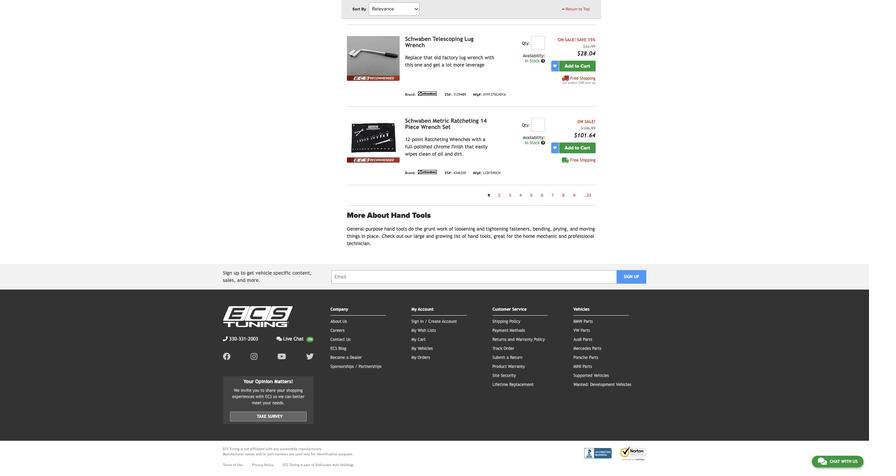 Task type: locate. For each thing, give the bounding box(es) containing it.
1 vertical spatial add
[[565, 145, 574, 151]]

1 horizontal spatial /
[[425, 319, 427, 324]]

part
[[268, 453, 274, 457], [304, 463, 311, 467]]

add to cart up the free shipping on orders $49 and up
[[565, 63, 590, 69]]

0 vertical spatial es#:
[[445, 93, 452, 96]]

on inside on sale!                         save 15% $32.99 $28.04
[[558, 37, 564, 42]]

0 vertical spatial schwaben
[[405, 36, 431, 42]]

schwaben metric ratcheting 14 piece wrench set link
[[405, 118, 487, 130]]

availability: up question circle image
[[523, 53, 546, 58]]

on left save
[[558, 37, 564, 42]]

1 vertical spatial sale!
[[585, 119, 596, 124]]

bmw parts link
[[574, 319, 593, 324]]

0 vertical spatial brand:
[[405, 11, 416, 14]]

sign inside sign up to get vehicle specific content, sales, and more.
[[223, 271, 232, 276]]

0 vertical spatial in
[[525, 59, 529, 63]]

comments image left the chat with us
[[818, 458, 828, 466]]

0 vertical spatial is
[[241, 448, 243, 451]]

sponsorships / partnerships link
[[331, 365, 382, 369]]

free right on
[[571, 76, 579, 81]]

opinion
[[255, 379, 273, 385]]

become a dealer
[[331, 356, 362, 360]]

1 vertical spatial in stock
[[525, 141, 541, 145]]

my orders
[[412, 356, 430, 360]]

0 vertical spatial about
[[367, 211, 389, 220]]

add to cart button up free shipping
[[560, 143, 596, 153]]

a up the easily
[[483, 137, 486, 142]]

1 horizontal spatial the
[[515, 234, 522, 239]]

1 in stock from the top
[[525, 59, 541, 63]]

None number field
[[532, 36, 546, 50], [532, 118, 546, 132], [532, 36, 546, 50], [532, 118, 546, 132]]

3 link
[[505, 191, 516, 200]]

in stock for $101.64
[[525, 141, 541, 145]]

1 vertical spatial get
[[247, 271, 254, 276]]

3 my from the top
[[412, 338, 417, 342]]

your up the 'we' at bottom left
[[277, 388, 285, 393]]

general-purpose hand tools do the grunt work of loosening and tightening fasteners, bending, prying, and moving things in place. check out our large and growing list of hand tools, great for the home mechanic and professional technician.
[[347, 226, 595, 247]]

1 horizontal spatial get
[[434, 62, 441, 68]]

2 mfg#: from the top
[[473, 171, 482, 175]]

polished
[[415, 144, 433, 150]]

es#:
[[445, 93, 452, 96], [445, 171, 452, 175]]

stock for $28.04
[[530, 59, 540, 63]]

0 vertical spatial add to cart
[[565, 63, 590, 69]]

ratcheting for wrenches
[[425, 137, 449, 142]]

2 es#: from the top
[[445, 171, 452, 175]]

2 horizontal spatial up
[[634, 275, 640, 280]]

ratcheting for 14
[[451, 118, 479, 124]]

1 vertical spatial policy
[[534, 338, 545, 342]]

/ down dealer
[[355, 365, 358, 369]]

0 horizontal spatial is
[[241, 448, 243, 451]]

schwaben - corporate logo image
[[417, 10, 438, 14], [417, 92, 438, 96], [417, 170, 438, 174]]

is for part
[[301, 463, 303, 467]]

and inside sign up to get vehicle specific content, sales, and more.
[[237, 278, 246, 283]]

add to cart for $101.64
[[565, 145, 590, 151]]

of right 'work' at top right
[[449, 226, 454, 232]]

0 vertical spatial for
[[507, 234, 513, 239]]

partnerships
[[359, 365, 382, 369]]

for inside "ecs tuning is not affiliated with any automobile manufacturers. manufacturer names and/or part numbers are used only for identification purposes."
[[311, 453, 316, 457]]

my for my vehicles
[[412, 347, 417, 351]]

my up my wish lists
[[412, 307, 417, 312]]

1 vertical spatial mfg#:
[[473, 171, 482, 175]]

your
[[277, 388, 285, 393], [263, 401, 271, 406]]

es#: for telescoping
[[445, 93, 452, 96]]

in for schwaben telescoping lug wrench
[[525, 59, 529, 63]]

0 vertical spatial warranty
[[516, 338, 533, 342]]

my cart link
[[412, 338, 426, 342]]

add to cart
[[565, 63, 590, 69], [565, 145, 590, 151]]

ecs up manufacturer
[[223, 448, 229, 451]]

1 vertical spatial cart
[[581, 145, 590, 151]]

2
[[498, 193, 501, 198]]

parts up mercedes parts
[[583, 338, 593, 342]]

0 vertical spatial cart
[[581, 63, 590, 69]]

youtube logo image
[[278, 353, 286, 361]]

account
[[418, 307, 434, 312], [442, 319, 457, 324]]

1 vertical spatial on
[[578, 119, 584, 124]]

1 horizontal spatial is
[[301, 463, 303, 467]]

the down fasteners,
[[515, 234, 522, 239]]

ecs blog
[[331, 347, 347, 351]]

brand: for schwaben metric ratcheting 14 piece wrench set
[[405, 171, 416, 175]]

add to cart button
[[560, 61, 596, 71], [560, 143, 596, 153]]

up inside 'sign up' button
[[634, 275, 640, 280]]

0 vertical spatial account
[[418, 307, 434, 312]]

my left orders
[[412, 356, 417, 360]]

up for sign up to get vehicle specific content, sales, and more.
[[234, 271, 240, 276]]

site security
[[493, 374, 516, 379]]

free inside the free shipping on orders $49 and up
[[571, 76, 579, 81]]

sale! left save
[[565, 37, 576, 42]]

$101.64
[[574, 132, 596, 139]]

ecs for ecs tuning is part of enthusiast auto holdings
[[283, 463, 289, 467]]

paginated product list navigation navigation
[[347, 191, 596, 200]]

2 schwaben - corporate logo image from the top
[[417, 92, 438, 96]]

1 vertical spatial wrench
[[421, 124, 441, 130]]

sign for sign up to get vehicle specific content, sales, and more.
[[223, 271, 232, 276]]

1 horizontal spatial up
[[592, 81, 596, 85]]

ecs left so at the bottom of page
[[265, 395, 272, 400]]

to right you
[[261, 388, 265, 393]]

ecs tuning recommends this product. image for schwaben telescoping lug wrench
[[347, 76, 400, 81]]

es#: left 3129489
[[445, 93, 452, 96]]

and inside 12-point ratcheting wrenches with a full-polished chrome finish that easily wipes clean of oil and dirt.
[[445, 151, 453, 157]]

5 my from the top
[[412, 356, 417, 360]]

parts right vw
[[581, 329, 591, 333]]

ecs
[[331, 347, 337, 351], [265, 395, 272, 400], [223, 448, 229, 451], [283, 463, 289, 467]]

cart down $28.04
[[581, 63, 590, 69]]

we
[[234, 388, 240, 393]]

2 ecs tuning recommends this product. image from the top
[[347, 158, 400, 163]]

tuning down the "are"
[[290, 463, 300, 467]]

telescoping
[[433, 36, 463, 42]]

shipping for free shipping
[[580, 158, 596, 163]]

parts for porsche parts
[[590, 356, 599, 360]]

is
[[241, 448, 243, 451], [301, 463, 303, 467]]

not
[[244, 448, 249, 451]]

that inside 12-point ratcheting wrenches with a full-polished chrome finish that easily wipes clean of oil and dirt.
[[465, 144, 474, 150]]

0 vertical spatial part
[[268, 453, 274, 457]]

comments image inside live chat link
[[277, 337, 282, 342]]

parts for vw parts
[[581, 329, 591, 333]]

0 horizontal spatial sign
[[223, 271, 232, 276]]

sale! up $106.99
[[585, 119, 596, 124]]

my for my account
[[412, 307, 417, 312]]

in left question circle icon
[[525, 141, 529, 145]]

0 vertical spatial add to cart button
[[560, 61, 596, 71]]

my left wish
[[412, 329, 417, 333]]

2 add to cart button from the top
[[560, 143, 596, 153]]

ratcheting left 14
[[451, 118, 479, 124]]

get
[[434, 62, 441, 68], [247, 271, 254, 276]]

policy for shipping policy
[[510, 319, 521, 324]]

that down wrenches
[[465, 144, 474, 150]]

up inside sign up to get vehicle specific content, sales, and more.
[[234, 271, 240, 276]]

1 vertical spatial tuning
[[290, 463, 300, 467]]

qty:
[[522, 41, 530, 46], [522, 123, 530, 128]]

1 schwaben - corporate logo image from the top
[[417, 10, 438, 14]]

0 vertical spatial tuning
[[230, 448, 240, 451]]

0 vertical spatial sale!
[[565, 37, 576, 42]]

sign in / create account
[[412, 319, 457, 324]]

1 vertical spatial us
[[347, 338, 351, 342]]

comments image
[[277, 337, 282, 342], [818, 458, 828, 466]]

that
[[424, 55, 433, 60], [465, 144, 474, 150]]

shipping up payment
[[493, 319, 509, 324]]

0 horizontal spatial that
[[424, 55, 433, 60]]

part down any
[[268, 453, 274, 457]]

schwaben inside schwaben telescoping lug wrench
[[405, 36, 431, 42]]

0 horizontal spatial your
[[263, 401, 271, 406]]

1 horizontal spatial sale!
[[585, 119, 596, 124]]

0 horizontal spatial comments image
[[277, 337, 282, 342]]

2 schwaben from the top
[[405, 118, 431, 124]]

1 vertical spatial qty:
[[522, 123, 530, 128]]

ecs tuning is part of enthusiast auto holdings
[[283, 463, 354, 467]]

a inside 12-point ratcheting wrenches with a full-polished chrome finish that easily wipes clean of oil and dirt.
[[483, 137, 486, 142]]

9 link
[[569, 191, 580, 200]]

my up my vehicles link
[[412, 338, 417, 342]]

returns
[[493, 338, 507, 342]]

on
[[558, 37, 564, 42], [578, 119, 584, 124]]

add to cart up free shipping
[[565, 145, 590, 151]]

1 vertical spatial schwaben - corporate logo image
[[417, 92, 438, 96]]

shipping inside the free shipping on orders $49 and up
[[580, 76, 596, 81]]

and inside the free shipping on orders $49 and up
[[585, 81, 591, 85]]

add up free shipping
[[565, 145, 574, 151]]

parts right bmw
[[584, 319, 593, 324]]

2 vertical spatial brand:
[[405, 171, 416, 175]]

top
[[584, 7, 590, 11]]

2 availability: from the top
[[523, 135, 546, 140]]

Email email field
[[332, 270, 617, 284]]

…23
[[584, 193, 592, 198]]

/ left create on the bottom of the page
[[425, 319, 427, 324]]

2 qty: from the top
[[522, 123, 530, 128]]

1 add from the top
[[565, 63, 574, 69]]

2 add from the top
[[565, 145, 574, 151]]

a left lot
[[442, 62, 445, 68]]

warranty up "security"
[[508, 365, 525, 369]]

careers
[[331, 329, 345, 333]]

4
[[520, 193, 522, 198]]

1 vertical spatial add to cart button
[[560, 143, 596, 153]]

account right create on the bottom of the page
[[442, 319, 457, 324]]

get down old at the top of the page
[[434, 62, 441, 68]]

es#3129489 - 019137sch01a - schwaben telescoping lug wrench - replace that old factory lug wrench with this one and get a lot more leverage - schwaben - audi bmw volkswagen mercedes benz mini porsche image
[[347, 36, 400, 76]]

1 add to cart button from the top
[[560, 61, 596, 71]]

0 vertical spatial ecs tuning recommends this product. image
[[347, 76, 400, 81]]

and up professional
[[570, 226, 578, 232]]

1 free from the top
[[571, 76, 579, 81]]

in stock for $28.04
[[525, 59, 541, 63]]

audi parts link
[[574, 338, 593, 342]]

warranty down methods
[[516, 338, 533, 342]]

add to wish list image for $101.64
[[554, 146, 557, 150]]

vehicles up wanted: development vehicles
[[594, 374, 609, 379]]

is left not
[[241, 448, 243, 451]]

2 my from the top
[[412, 329, 417, 333]]

wanted:
[[574, 383, 590, 388]]

1 horizontal spatial on
[[578, 119, 584, 124]]

add
[[565, 63, 574, 69], [565, 145, 574, 151]]

1 vertical spatial schwaben
[[405, 118, 431, 124]]

use
[[237, 463, 243, 467]]

your opinion matters!
[[244, 379, 293, 385]]

my vehicles
[[412, 347, 433, 351]]

to left "top"
[[579, 7, 583, 11]]

tools
[[413, 211, 431, 220]]

and right sales,
[[237, 278, 246, 283]]

7 link
[[548, 191, 558, 200]]

0 horizontal spatial hand
[[385, 226, 395, 232]]

0 horizontal spatial part
[[268, 453, 274, 457]]

schwaben - corporate logo image down clean
[[417, 170, 438, 174]]

ratcheting up chrome
[[425, 137, 449, 142]]

3 brand: from the top
[[405, 171, 416, 175]]

1 qty: from the top
[[522, 41, 530, 46]]

0 vertical spatial mfg#:
[[473, 93, 482, 96]]

2 add to cart from the top
[[565, 145, 590, 151]]

add to cart button up the free shipping on orders $49 and up
[[560, 61, 596, 71]]

1 horizontal spatial policy
[[510, 319, 521, 324]]

instagram logo image
[[251, 353, 258, 361]]

about up purpose
[[367, 211, 389, 220]]

comments image inside chat with us link
[[818, 458, 828, 466]]

sale!
[[565, 37, 576, 42], [585, 119, 596, 124]]

warranty
[[516, 338, 533, 342], [508, 365, 525, 369]]

schwaben up point
[[405, 118, 431, 124]]

sale! for $101.64
[[585, 119, 596, 124]]

1 vertical spatial account
[[442, 319, 457, 324]]

es#4346350 - lcb159sch - schwaben metric ratcheting 14 piece wrench set - 12-point ratcheting wrenches with a full-polished chrome finish that easily wipes clean of oil and dirt. - schwaben - audi bmw volkswagen mercedes benz mini porsche image
[[347, 118, 400, 158]]

privacy policy link
[[252, 463, 274, 468]]

free down $101.64
[[571, 158, 579, 163]]

1 vertical spatial es#:
[[445, 171, 452, 175]]

2 add to wish list image from the top
[[554, 146, 557, 150]]

1 vertical spatial stock
[[530, 141, 540, 145]]

account up 'sign in / create account'
[[418, 307, 434, 312]]

set
[[443, 124, 451, 130]]

1 vertical spatial is
[[301, 463, 303, 467]]

1 add to cart from the top
[[565, 63, 590, 69]]

0 horizontal spatial /
[[355, 365, 358, 369]]

cart down wish
[[418, 338, 426, 342]]

parts up 'porsche parts' link
[[593, 347, 602, 351]]

1 vertical spatial add to cart
[[565, 145, 590, 151]]

about us
[[331, 319, 347, 324]]

1 horizontal spatial for
[[507, 234, 513, 239]]

on for $101.64
[[578, 119, 584, 124]]

vehicles up orders
[[418, 347, 433, 351]]

2 horizontal spatial policy
[[534, 338, 545, 342]]

1 vertical spatial brand:
[[405, 93, 416, 96]]

1 schwaben from the top
[[405, 36, 431, 42]]

0 vertical spatial shipping
[[580, 76, 596, 81]]

on inside on sale! $106.99 $101.64
[[578, 119, 584, 124]]

about
[[367, 211, 389, 220], [331, 319, 342, 324]]

1 es#: from the top
[[445, 93, 452, 96]]

0 vertical spatial your
[[277, 388, 285, 393]]

1 vertical spatial add to wish list image
[[554, 146, 557, 150]]

es#: left 4346350
[[445, 171, 452, 175]]

1 vertical spatial chat
[[831, 460, 841, 465]]

parts for bmw parts
[[584, 319, 593, 324]]

return down order
[[510, 356, 523, 360]]

the up large
[[416, 226, 423, 232]]

add to cart for $28.04
[[565, 63, 590, 69]]

0 vertical spatial return
[[566, 7, 578, 11]]

cart down $101.64
[[581, 145, 590, 151]]

manufacturers.
[[299, 448, 323, 451]]

es#: for metric
[[445, 171, 452, 175]]

live
[[284, 336, 292, 342]]

sign inside 'sign up' button
[[624, 275, 633, 280]]

shipping right orders
[[580, 76, 596, 81]]

return to top
[[565, 7, 590, 11]]

and right one
[[424, 62, 432, 68]]

get up more.
[[247, 271, 254, 276]]

1 horizontal spatial comments image
[[818, 458, 828, 466]]

wrench left "set"
[[421, 124, 441, 130]]

5
[[531, 193, 533, 198]]

1 vertical spatial ratcheting
[[425, 137, 449, 142]]

free shipping on orders $49 and up
[[563, 76, 596, 85]]

2 brand: from the top
[[405, 93, 416, 96]]

sale! inside on sale!                         save 15% $32.99 $28.04
[[565, 37, 576, 42]]

my vehicles link
[[412, 347, 433, 351]]

up inside the free shipping on orders $49 and up
[[592, 81, 596, 85]]

0 horizontal spatial ratcheting
[[425, 137, 449, 142]]

ecs for ecs tuning is not affiliated with any automobile manufacturers. manufacturer names and/or part numbers are used only for identification purposes.
[[223, 448, 229, 451]]

ecs inside "ecs tuning is not affiliated with any automobile manufacturers. manufacturer names and/or part numbers are used only for identification purposes."
[[223, 448, 229, 451]]

availability: for $101.64
[[523, 135, 546, 140]]

on up $106.99
[[578, 119, 584, 124]]

hand up check
[[385, 226, 395, 232]]

factory
[[443, 55, 458, 60]]

1 vertical spatial comments image
[[818, 458, 828, 466]]

about us link
[[331, 319, 347, 324]]

free for free shipping
[[571, 158, 579, 163]]

schwaben - corporate logo image for metric
[[417, 170, 438, 174]]

1 stock from the top
[[530, 59, 540, 63]]

is inside "ecs tuning is not affiliated with any automobile manufacturers. manufacturer names and/or part numbers are used only for identification purposes."
[[241, 448, 243, 451]]

part down only
[[304, 463, 311, 467]]

is down the used
[[301, 463, 303, 467]]

availability: for $28.04
[[523, 53, 546, 58]]

mfg#: left lcb159sch
[[473, 171, 482, 175]]

in stock
[[525, 59, 541, 63], [525, 141, 541, 145]]

porsche parts link
[[574, 356, 599, 360]]

2 horizontal spatial sign
[[624, 275, 633, 280]]

0 vertical spatial policy
[[510, 319, 521, 324]]

schwaben up replace
[[405, 36, 431, 42]]

ecs tuning recommends this product. image
[[347, 76, 400, 81], [347, 158, 400, 163]]

parts for audi parts
[[583, 338, 593, 342]]

of left use
[[233, 463, 236, 467]]

ratcheting inside schwaben metric ratcheting 14 piece wrench set
[[451, 118, 479, 124]]

1 vertical spatial in
[[525, 141, 529, 145]]

0 horizontal spatial get
[[247, 271, 254, 276]]

1 availability: from the top
[[523, 53, 546, 58]]

and down prying,
[[559, 234, 567, 239]]

0 horizontal spatial for
[[311, 453, 316, 457]]

tuning inside "ecs tuning is not affiliated with any automobile manufacturers. manufacturer names and/or part numbers are used only for identification purposes."
[[230, 448, 240, 451]]

add up orders
[[565, 63, 574, 69]]

1 add to wish list image from the top
[[554, 64, 557, 68]]

stock left question circle image
[[530, 59, 540, 63]]

and right oil
[[445, 151, 453, 157]]

0 horizontal spatial chat
[[294, 336, 304, 342]]

0 vertical spatial add
[[565, 63, 574, 69]]

my for my cart
[[412, 338, 417, 342]]

0 horizontal spatial return
[[510, 356, 523, 360]]

terms of use
[[223, 463, 243, 467]]

wanted: development vehicles
[[574, 383, 632, 388]]

we
[[279, 395, 284, 400]]

es#: 4346350
[[445, 171, 466, 175]]

with inside 12-point ratcheting wrenches with a full-polished chrome finish that easily wipes clean of oil and dirt.
[[472, 137, 482, 142]]

take survey link
[[230, 412, 307, 422]]

1 my from the top
[[412, 307, 417, 312]]

wrench up replace
[[405, 42, 425, 49]]

my down "my cart" link
[[412, 347, 417, 351]]

1 horizontal spatial chat
[[831, 460, 841, 465]]

0 vertical spatial ratcheting
[[451, 118, 479, 124]]

1 horizontal spatial sign
[[412, 319, 419, 324]]

1 ecs tuning recommends this product. image from the top
[[347, 76, 400, 81]]

4 link
[[516, 191, 526, 200]]

in up wish
[[421, 319, 424, 324]]

lug
[[465, 36, 474, 42]]

that left old at the top of the page
[[424, 55, 433, 60]]

0 vertical spatial qty:
[[522, 41, 530, 46]]

wrench inside schwaben metric ratcheting 14 piece wrench set
[[421, 124, 441, 130]]

in left question circle image
[[525, 59, 529, 63]]

1 mfg#: from the top
[[473, 93, 482, 96]]

of left oil
[[432, 151, 437, 157]]

1 horizontal spatial hand
[[468, 234, 479, 239]]

track order
[[493, 347, 515, 351]]

1 vertical spatial ecs tuning recommends this product. image
[[347, 158, 400, 163]]

sale! inside on sale! $106.99 $101.64
[[585, 119, 596, 124]]

parts down mercedes parts
[[590, 356, 599, 360]]

sign for sign up
[[624, 275, 633, 280]]

a inside 'replace that old factory lug wrench with this one and get a lot more leverage'
[[442, 62, 445, 68]]

2 stock from the top
[[530, 141, 540, 145]]

hand down loosening
[[468, 234, 479, 239]]

1 vertical spatial that
[[465, 144, 474, 150]]

availability: up question circle icon
[[523, 135, 546, 140]]

policy for privacy policy
[[264, 463, 274, 467]]

schwaben - corporate logo image up schwaben telescoping lug wrench link
[[417, 10, 438, 14]]

schwaben - corporate logo image left es#: 3129489
[[417, 92, 438, 96]]

add for $101.64
[[565, 145, 574, 151]]

vw
[[574, 329, 580, 333]]

ratcheting
[[451, 118, 479, 124], [425, 137, 449, 142]]

0 horizontal spatial about
[[331, 319, 342, 324]]

to left vehicle
[[241, 271, 246, 276]]

payment
[[493, 329, 509, 333]]

1 vertical spatial about
[[331, 319, 342, 324]]

replace that old factory lug wrench with this one and get a lot more leverage
[[405, 55, 495, 68]]

mechanic
[[537, 234, 558, 239]]

that inside 'replace that old factory lug wrench with this one and get a lot more leverage'
[[424, 55, 433, 60]]

1 vertical spatial availability:
[[523, 135, 546, 140]]

easily
[[476, 144, 488, 150]]

comments image left the live
[[277, 337, 282, 342]]

lifetime replacement link
[[493, 383, 534, 388]]

2 in stock from the top
[[525, 141, 541, 145]]

0 vertical spatial stock
[[530, 59, 540, 63]]

4 my from the top
[[412, 347, 417, 351]]

ratcheting inside 12-point ratcheting wrenches with a full-polished chrome finish that easily wipes clean of oil and dirt.
[[425, 137, 449, 142]]

and right $49
[[585, 81, 591, 85]]

schwaben inside schwaben metric ratcheting 14 piece wrench set
[[405, 118, 431, 124]]

0 vertical spatial schwaben - corporate logo image
[[417, 10, 438, 14]]

shipping down $101.64
[[580, 158, 596, 163]]

0 vertical spatial comments image
[[277, 337, 282, 342]]

2 free from the top
[[571, 158, 579, 163]]

1 vertical spatial shipping
[[580, 158, 596, 163]]

development
[[591, 383, 615, 388]]

cart for $101.64
[[581, 145, 590, 151]]

bmw parts
[[574, 319, 593, 324]]

return right the caret up image
[[566, 7, 578, 11]]

schwaben for schwaben metric ratcheting 14 piece wrench set
[[405, 118, 431, 124]]

phone image
[[223, 337, 228, 342]]

2 vertical spatial in
[[421, 319, 424, 324]]

es#: 3129489
[[445, 93, 466, 96]]

mfg#: left the 019137sch01a
[[473, 93, 482, 96]]

1 horizontal spatial return
[[566, 7, 578, 11]]

3 schwaben - corporate logo image from the top
[[417, 170, 438, 174]]

add to wish list image
[[554, 64, 557, 68], [554, 146, 557, 150]]



Task type: vqa. For each thing, say whether or not it's contained in the screenshot.
Dealer
yes



Task type: describe. For each thing, give the bounding box(es) containing it.
for inside the general-purpose hand tools do the grunt work of loosening and tightening fasteners, bending, prying, and moving things in place. check out our large and growing list of hand tools, great for the home mechanic and professional technician.
[[507, 234, 513, 239]]

and down grunt
[[426, 234, 434, 239]]

to up free shipping
[[575, 145, 580, 151]]

security
[[501, 374, 516, 379]]

qty: for schwaben metric ratcheting 14 piece wrench set
[[522, 123, 530, 128]]

my wish lists
[[412, 329, 436, 333]]

invite
[[241, 388, 252, 393]]

get inside sign up to get vehicle specific content, sales, and more.
[[247, 271, 254, 276]]

12-
[[405, 137, 412, 142]]

point
[[412, 137, 424, 142]]

up for sign up
[[634, 275, 640, 280]]

better
[[293, 395, 305, 400]]

2003
[[248, 336, 258, 342]]

return to top link
[[562, 6, 590, 12]]

customer
[[493, 307, 511, 312]]

0 horizontal spatial the
[[416, 226, 423, 232]]

of right list
[[462, 234, 467, 239]]

us for contact us
[[347, 338, 351, 342]]

lifetime replacement
[[493, 383, 534, 388]]

things
[[347, 234, 360, 239]]

sponsorships
[[331, 365, 354, 369]]

sales,
[[223, 278, 236, 283]]

to inside sign up to get vehicle specific content, sales, and more.
[[241, 271, 246, 276]]

lug
[[460, 55, 466, 60]]

ecs tuning image
[[223, 307, 293, 327]]

1 horizontal spatial account
[[442, 319, 457, 324]]

1 brand: from the top
[[405, 11, 416, 14]]

1 vertical spatial return
[[510, 356, 523, 360]]

1 vertical spatial hand
[[468, 234, 479, 239]]

add for $28.04
[[565, 63, 574, 69]]

list
[[454, 234, 461, 239]]

our
[[405, 234, 412, 239]]

names
[[245, 453, 255, 457]]

question circle image
[[541, 59, 546, 63]]

wipes
[[405, 151, 418, 157]]

take survey
[[257, 415, 283, 419]]

my orders link
[[412, 356, 430, 360]]

is for not
[[241, 448, 243, 451]]

customer service
[[493, 307, 527, 312]]

qty: for schwaben telescoping lug wrench
[[522, 41, 530, 46]]

sponsorships / partnerships
[[331, 365, 382, 369]]

tools
[[397, 226, 407, 232]]

1 horizontal spatial about
[[367, 211, 389, 220]]

my for my wish lists
[[412, 329, 417, 333]]

submit a return
[[493, 356, 523, 360]]

cart for $28.04
[[581, 63, 590, 69]]

schwaben - corporate logo image for telescoping
[[417, 92, 438, 96]]

shipping policy
[[493, 319, 521, 324]]

add to cart button for $101.64
[[560, 143, 596, 153]]

5 link
[[526, 191, 537, 200]]

ecs tuning recommends this product. image for schwaben metric ratcheting 14 piece wrench set
[[347, 158, 400, 163]]

sort by
[[353, 7, 366, 11]]

us for about us
[[343, 319, 347, 324]]

of left enthusiast
[[312, 463, 315, 467]]

numbers
[[275, 453, 288, 457]]

save
[[578, 37, 587, 42]]

add to cart button for $28.04
[[560, 61, 596, 71]]

1 vertical spatial warranty
[[508, 365, 525, 369]]

twitter logo image
[[306, 353, 314, 361]]

grunt
[[424, 226, 436, 232]]

clean
[[419, 151, 431, 157]]

330-331-2003 link
[[223, 336, 258, 343]]

stock for $101.64
[[530, 141, 540, 145]]

shipping for free shipping on orders $49 and up
[[580, 76, 596, 81]]

3
[[509, 193, 512, 198]]

1 vertical spatial /
[[355, 365, 358, 369]]

get inside 'replace that old factory lug wrench with this one and get a lot more leverage'
[[434, 62, 441, 68]]

0 vertical spatial /
[[425, 319, 427, 324]]

ecs for ecs blog
[[331, 347, 337, 351]]

in for schwaben metric ratcheting 14 piece wrench set
[[525, 141, 529, 145]]

part inside "ecs tuning is not affiliated with any automobile manufacturers. manufacturer names and/or part numbers are used only for identification purposes."
[[268, 453, 274, 457]]

1 vertical spatial the
[[515, 234, 522, 239]]

wish
[[418, 329, 427, 333]]

mfg#: 019137sch01a
[[473, 93, 506, 96]]

vehicles right development
[[617, 383, 632, 388]]

track
[[493, 347, 503, 351]]

with inside 'replace that old factory lug wrench with this one and get a lot more leverage'
[[485, 55, 495, 60]]

used
[[296, 453, 303, 457]]

mini
[[574, 365, 582, 369]]

your
[[244, 379, 254, 385]]

on
[[563, 81, 567, 85]]

bending,
[[533, 226, 552, 232]]

lifetime
[[493, 383, 509, 388]]

supported
[[574, 374, 593, 379]]

12-point ratcheting wrenches with a full-polished chrome finish that easily wipes clean of oil and dirt.
[[405, 137, 488, 157]]

tuning for not
[[230, 448, 240, 451]]

2 vertical spatial us
[[853, 460, 858, 465]]

a right "submit"
[[507, 356, 509, 360]]

bmw
[[574, 319, 583, 324]]

free for free shipping on orders $49 and up
[[571, 76, 579, 81]]

company
[[331, 307, 349, 312]]

mfg#: for schwaben telescoping lug wrench
[[473, 93, 482, 96]]

wrench inside schwaben telescoping lug wrench
[[405, 42, 425, 49]]

supported vehicles link
[[574, 374, 609, 379]]

question circle image
[[541, 141, 546, 145]]

we invite you to share your shopping experiences with ecs so we can better meet your needs.
[[232, 388, 305, 406]]

take
[[257, 415, 267, 419]]

affiliated
[[250, 448, 265, 451]]

product warranty
[[493, 365, 525, 369]]

with inside "ecs tuning is not affiliated with any automobile manufacturers. manufacturer names and/or part numbers are used only for identification purposes."
[[266, 448, 273, 451]]

1 link
[[484, 191, 494, 200]]

facebook logo image
[[223, 353, 231, 361]]

on sale! $106.99 $101.64
[[574, 119, 596, 139]]

sign for sign in / create account
[[412, 319, 419, 324]]

$106.99
[[581, 126, 596, 131]]

one
[[415, 62, 423, 68]]

chat inside live chat link
[[294, 336, 304, 342]]

chat inside chat with us link
[[831, 460, 841, 465]]

schwaben for schwaben telescoping lug wrench
[[405, 36, 431, 42]]

add to wish list image for $28.04
[[554, 64, 557, 68]]

needs.
[[273, 401, 285, 406]]

330-331-2003
[[229, 336, 258, 342]]

ecs inside we invite you to share your shopping experiences with ecs so we can better meet your needs.
[[265, 395, 272, 400]]

schwaben telescoping lug wrench
[[405, 36, 474, 49]]

great
[[494, 234, 506, 239]]

of inside 12-point ratcheting wrenches with a full-polished chrome finish that easily wipes clean of oil and dirt.
[[432, 151, 437, 157]]

2 vertical spatial shipping
[[493, 319, 509, 324]]

contact us link
[[331, 338, 351, 342]]

parts for mercedes parts
[[593, 347, 602, 351]]

schwaben telescoping lug wrench link
[[405, 36, 474, 49]]

submit a return link
[[493, 356, 523, 360]]

on for $28.04
[[558, 37, 564, 42]]

lot
[[446, 62, 452, 68]]

mfg#: for schwaben metric ratcheting 14 piece wrench set
[[473, 171, 482, 175]]

parts for mini parts
[[583, 365, 592, 369]]

my for my orders
[[412, 356, 417, 360]]

and inside 'replace that old factory lug wrench with this one and get a lot more leverage'
[[424, 62, 432, 68]]

prying,
[[554, 226, 569, 232]]

wrench
[[468, 55, 484, 60]]

brand: for schwaben telescoping lug wrench
[[405, 93, 416, 96]]

019137sch01a
[[484, 93, 506, 96]]

and up tools, in the right of the page
[[477, 226, 485, 232]]

and up order
[[508, 338, 515, 342]]

privacy policy
[[252, 463, 274, 467]]

terms of use link
[[223, 463, 243, 468]]

0 horizontal spatial account
[[418, 307, 434, 312]]

tuning for part
[[290, 463, 300, 467]]

1 horizontal spatial part
[[304, 463, 311, 467]]

vehicles up bmw parts
[[574, 307, 590, 312]]

survey
[[268, 415, 283, 419]]

a left dealer
[[347, 356, 349, 360]]

1 vertical spatial your
[[263, 401, 271, 406]]

mercedes parts link
[[574, 347, 602, 351]]

porsche
[[574, 356, 588, 360]]

to inside we invite you to share your shopping experiences with ecs so we can better meet your needs.
[[261, 388, 265, 393]]

comments image for live
[[277, 337, 282, 342]]

1 horizontal spatial your
[[277, 388, 285, 393]]

with inside we invite you to share your shopping experiences with ecs so we can better meet your needs.
[[256, 395, 264, 400]]

comments image for chat
[[818, 458, 828, 466]]

6 link
[[537, 191, 548, 200]]

caret up image
[[562, 7, 565, 11]]

ecs tuning is not affiliated with any automobile manufacturers. manufacturer names and/or part numbers are used only for identification purposes.
[[223, 448, 354, 457]]

technician.
[[347, 241, 372, 247]]

dealer
[[350, 356, 362, 360]]

do
[[409, 226, 414, 232]]

sign up button
[[617, 270, 647, 284]]

live chat link
[[277, 336, 314, 343]]

8
[[563, 193, 565, 198]]

you
[[253, 388, 259, 393]]

to up the free shipping on orders $49 and up
[[575, 63, 580, 69]]

site security link
[[493, 374, 516, 379]]

2 vertical spatial cart
[[418, 338, 426, 342]]

metric
[[433, 118, 450, 124]]

in
[[362, 234, 366, 239]]

lists
[[428, 329, 436, 333]]

sale! for $28.04
[[565, 37, 576, 42]]



